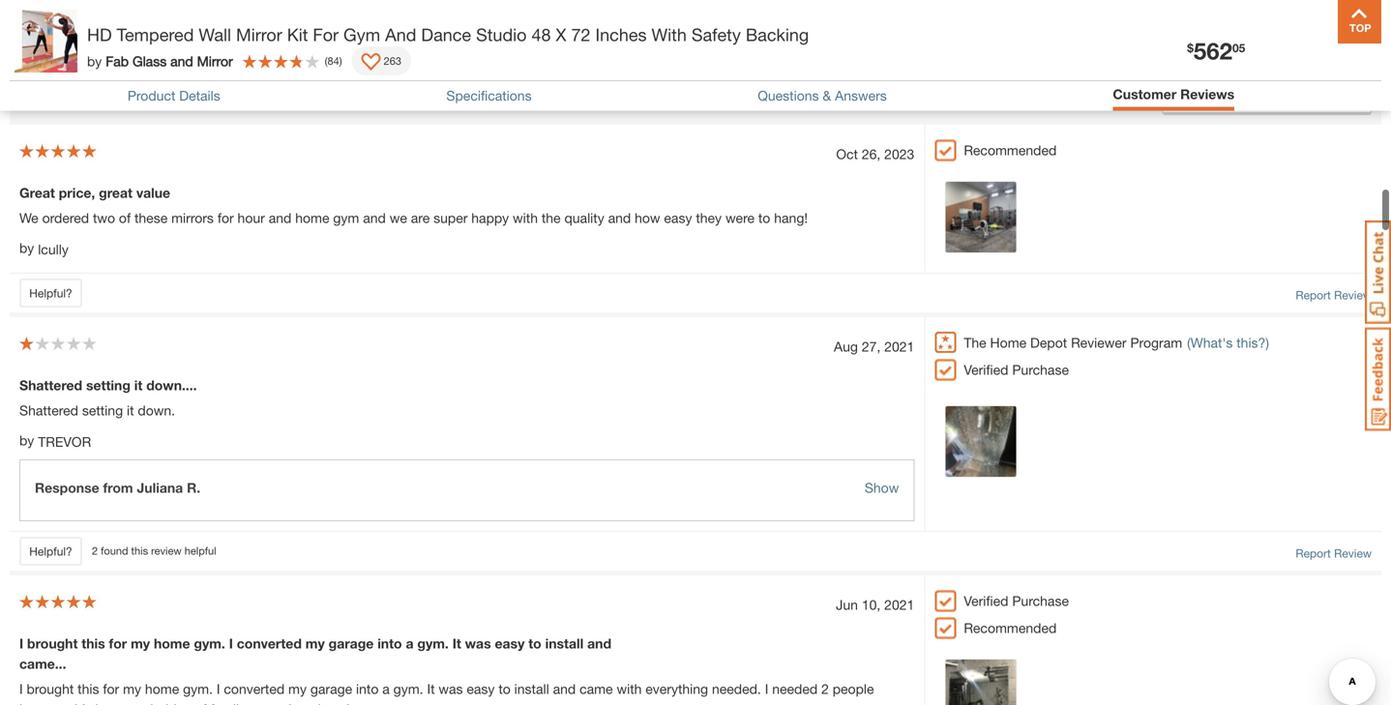 Task type: describe. For each thing, give the bounding box(es) containing it.
heavy
[[95, 702, 131, 706]]

by for by trevor
[[19, 433, 34, 449]]

reviewer
[[1071, 335, 1127, 351]]

2 for 2
[[542, 32, 549, 48]]

0 vertical spatial converted
[[237, 636, 302, 652]]

1 vertical spatial into
[[356, 681, 379, 697]]

safety
[[692, 24, 741, 45]]

2 purchase from the top
[[1013, 593, 1069, 609]]

we
[[390, 210, 407, 226]]

72
[[571, 24, 591, 45]]

8
[[1350, 21, 1356, 35]]

people
[[833, 681, 874, 697]]

)
[[339, 55, 342, 67]]

helpful? for first the helpful? button from the top
[[29, 286, 72, 300]]

great
[[19, 185, 55, 201]]

two
[[93, 210, 115, 226]]

response
[[35, 480, 99, 496]]

easy inside great price, great value we ordered two of these mirrors for hour and home gym and we are super happy with the quality and how easy they were to hang!
[[664, 210, 692, 226]]

and up came
[[588, 636, 612, 652]]

down.
[[138, 403, 175, 419]]

review
[[151, 545, 182, 558]]

10pm
[[194, 37, 235, 56]]

1 horizontal spatial it
[[453, 636, 461, 652]]

to inside great price, great value we ordered two of these mirrors for hour and home gym and we are super happy with the quality and how easy they were to hang!
[[759, 210, 771, 226]]

0 horizontal spatial was
[[439, 681, 463, 697]]

2 vertical spatial easy
[[467, 681, 495, 697]]

263 button
[[352, 46, 411, 75]]

1 vertical spatial install
[[515, 681, 549, 697]]

hang!
[[774, 210, 808, 226]]

1 inside 1 button
[[598, 32, 605, 48]]

we
[[19, 210, 38, 226]]

0 vertical spatial into
[[378, 636, 402, 652]]

1 vertical spatial setting
[[82, 403, 123, 419]]

show button
[[865, 478, 899, 498]]

(what's
[[1188, 335, 1233, 351]]

jun
[[836, 597, 858, 613]]

needed.
[[712, 681, 761, 697]]

and left came
[[553, 681, 576, 697]]

0 horizontal spatial it
[[427, 681, 435, 697]]

live chat image
[[1366, 221, 1392, 324]]

show
[[865, 480, 899, 496]]

tempered
[[117, 24, 194, 45]]

the
[[542, 210, 561, 226]]

and left we
[[363, 210, 386, 226]]

gym
[[344, 24, 380, 45]]

great
[[99, 185, 133, 201]]

it.
[[347, 702, 358, 706]]

price,
[[59, 185, 95, 201]]

with inside i brought this for my home gym. i converted my garage into a gym. it was easy to install and came... i brought this for my home gym. i converted my garage into a gym. it was easy to install and came with everything needed. i needed 2 people because it's heavy to hold up. my clients and me love it.
[[617, 681, 642, 697]]

2 helpful? button from the top
[[19, 537, 82, 566]]

2 verified purchase from the top
[[964, 593, 1069, 609]]

jun 10, 2021
[[836, 597, 915, 613]]

(what's this?) link
[[1188, 333, 1270, 353]]

backing
[[746, 24, 809, 45]]

hd
[[87, 24, 112, 45]]

star symbol image for 1
[[605, 32, 621, 45]]

( 84 )
[[325, 55, 342, 67]]

shattered setting it down.... shattered setting it down.
[[19, 377, 197, 419]]

by for by lcully
[[19, 240, 34, 256]]

verified purchases only button
[[642, 18, 809, 57]]

(what's this?)
[[1188, 335, 1270, 351]]

daly city 10pm
[[124, 37, 235, 56]]

1 vertical spatial garage
[[311, 681, 352, 697]]

0 vertical spatial brought
[[27, 636, 78, 652]]

display image
[[362, 53, 381, 73]]

10,
[[862, 597, 881, 613]]

customer
[[1113, 86, 1177, 102]]

review for aug 27, 2021
[[1335, 547, 1372, 560]]

super
[[434, 210, 468, 226]]

by fab glass and mirror
[[87, 53, 233, 69]]

showing
[[19, 78, 72, 94]]

home
[[991, 335, 1027, 351]]

94015 button
[[282, 37, 348, 56]]

3 button
[[474, 18, 521, 57]]

&
[[823, 88, 832, 104]]

questions & answers
[[758, 88, 887, 104]]

of inside great price, great value we ordered two of these mirrors for hour and home gym and we are super happy with the quality and how easy they were to hang!
[[119, 210, 131, 226]]

and up reviews
[[170, 53, 193, 69]]

1 recommended from the top
[[964, 142, 1057, 158]]

2021 for jun 10, 2021
[[885, 597, 915, 613]]

Search text field
[[19, 8, 304, 47]]

(
[[325, 55, 328, 67]]

report review for 2023
[[1296, 288, 1372, 302]]

r.
[[187, 480, 200, 496]]

quality
[[565, 210, 605, 226]]

2 inside i brought this for my home gym. i converted my garage into a gym. it was easy to install and came... i brought this for my home gym. i converted my garage into a gym. it was easy to install and came with everything needed. i needed 2 people because it's heavy to hold up. my clients and me love it.
[[822, 681, 829, 697]]

depot
[[1031, 335, 1068, 351]]

1 vertical spatial home
[[154, 636, 190, 652]]

fab
[[106, 53, 129, 69]]

aug 27, 2021
[[834, 339, 915, 355]]

my
[[204, 702, 222, 706]]

94015
[[305, 37, 348, 56]]

1 vertical spatial converted
[[224, 681, 285, 697]]

me
[[295, 702, 314, 706]]

2023
[[885, 146, 915, 162]]

10
[[89, 78, 104, 94]]

2 recommended from the top
[[964, 620, 1057, 636]]

specifications
[[447, 88, 532, 104]]

2 button
[[530, 18, 576, 57]]

daly
[[124, 37, 154, 56]]

x
[[556, 24, 567, 45]]

1 helpful? button from the top
[[19, 279, 82, 308]]

juliana
[[137, 480, 183, 496]]

star symbol image for 2
[[549, 32, 565, 45]]

and left how
[[608, 210, 631, 226]]

1 vertical spatial 1
[[76, 78, 83, 94]]

clients
[[226, 702, 265, 706]]

oct
[[837, 146, 858, 162]]

for
[[313, 24, 339, 45]]

verified purchases only
[[654, 32, 797, 48]]

kit
[[287, 24, 308, 45]]

8 link
[[1322, 18, 1368, 70]]

diy
[[1169, 51, 1194, 69]]

report for oct 26, 2023
[[1296, 288, 1331, 302]]

helpful
[[185, 545, 216, 558]]

1 shattered from the top
[[19, 377, 82, 393]]

are
[[411, 210, 430, 226]]

1 vertical spatial easy
[[495, 636, 525, 652]]

home inside great price, great value we ordered two of these mirrors for hour and home gym and we are super happy with the quality and how easy they were to hang!
[[295, 210, 330, 226]]

-
[[83, 78, 89, 94]]

star symbol image for 5
[[382, 32, 397, 45]]

mirrors
[[171, 210, 214, 226]]



Task type: vqa. For each thing, say whether or not it's contained in the screenshot.
middle for
yes



Task type: locate. For each thing, give the bounding box(es) containing it.
garage up it.
[[329, 636, 374, 652]]

2 vertical spatial this
[[78, 681, 99, 697]]

0 vertical spatial report review
[[1296, 288, 1372, 302]]

2 star symbol image from the left
[[493, 32, 509, 45]]

review
[[1335, 288, 1372, 302], [1335, 547, 1372, 560]]

0 horizontal spatial mirror
[[197, 53, 233, 69]]

1 vertical spatial with
[[617, 681, 642, 697]]

0 horizontal spatial star symbol image
[[438, 32, 453, 45]]

by for by fab glass and mirror
[[87, 53, 102, 69]]

by inside by trevor
[[19, 433, 34, 449]]

4
[[430, 32, 438, 48]]

1 vertical spatial purchase
[[1013, 593, 1069, 609]]

0 vertical spatial 84
[[328, 55, 339, 67]]

product details button
[[128, 88, 220, 104], [128, 88, 220, 104]]

1 vertical spatial shattered
[[19, 403, 78, 419]]

star symbol image for 3
[[493, 32, 509, 45]]

$
[[1188, 41, 1194, 55]]

my
[[131, 636, 150, 652], [306, 636, 325, 652], [123, 681, 141, 697], [288, 681, 307, 697]]

2 2021 from the top
[[885, 597, 915, 613]]

purchase
[[1013, 362, 1069, 378], [1013, 593, 1069, 609]]

2 report review from the top
[[1296, 547, 1372, 560]]

by left fab in the top left of the page
[[87, 53, 102, 69]]

with
[[513, 210, 538, 226], [617, 681, 642, 697]]

they
[[696, 210, 722, 226]]

by left trevor
[[19, 433, 34, 449]]

263
[[384, 55, 402, 67]]

1 review from the top
[[1335, 288, 1372, 302]]

0 vertical spatial 1
[[598, 32, 605, 48]]

report review
[[1296, 288, 1372, 302], [1296, 547, 1372, 560]]

27,
[[862, 339, 881, 355]]

everything
[[646, 681, 709, 697]]

1 horizontal spatial with
[[617, 681, 642, 697]]

1 report from the top
[[1296, 288, 1331, 302]]

star symbol image inside 5 button
[[382, 32, 397, 45]]

1 horizontal spatial 2
[[542, 32, 549, 48]]

0 vertical spatial verified purchase
[[964, 362, 1069, 378]]

mirror down wall
[[197, 53, 233, 69]]

program
[[1131, 335, 1183, 351]]

helpful? down lcully button
[[29, 286, 72, 300]]

0 vertical spatial helpful? button
[[19, 279, 82, 308]]

0 horizontal spatial star symbol image
[[382, 32, 397, 45]]

0 vertical spatial verified
[[654, 32, 698, 48]]

for
[[218, 210, 234, 226], [109, 636, 127, 652], [103, 681, 119, 697]]

i up because
[[19, 681, 23, 697]]

$ 562 05
[[1188, 37, 1246, 64]]

how
[[635, 210, 661, 226]]

easy
[[664, 210, 692, 226], [495, 636, 525, 652], [467, 681, 495, 697]]

of right 10
[[107, 78, 119, 94]]

ordered
[[42, 210, 89, 226]]

inches
[[596, 24, 647, 45]]

0 vertical spatial 2
[[542, 32, 549, 48]]

2021 for aug 27, 2021
[[885, 339, 915, 355]]

1 vertical spatial helpful?
[[29, 545, 72, 558]]

2 vertical spatial 2
[[822, 681, 829, 697]]

star symbol image left 48
[[493, 32, 509, 45]]

0 vertical spatial it
[[134, 377, 143, 393]]

1 horizontal spatial 1
[[598, 32, 605, 48]]

brought up the came...
[[27, 636, 78, 652]]

0 vertical spatial shattered
[[19, 377, 82, 393]]

2 horizontal spatial 2
[[822, 681, 829, 697]]

0 horizontal spatial with
[[513, 210, 538, 226]]

0 vertical spatial report review button
[[1296, 286, 1372, 304]]

1 vertical spatial this
[[82, 636, 105, 652]]

3 star symbol image from the left
[[549, 32, 565, 45]]

this for review
[[131, 545, 148, 558]]

star symbol image up 263
[[382, 32, 397, 45]]

verified purchase
[[964, 362, 1069, 378], [964, 593, 1069, 609]]

these
[[135, 210, 168, 226]]

product details
[[128, 88, 220, 104]]

0 vertical spatial install
[[545, 636, 584, 652]]

star symbol image
[[438, 32, 453, 45], [493, 32, 509, 45], [549, 32, 565, 45]]

mirror left kit at top left
[[236, 24, 282, 45]]

showing 1 - 10 of 84 reviews
[[19, 78, 188, 94]]

What can we help you find today? search field
[[384, 26, 914, 67]]

1 vertical spatial by
[[19, 240, 34, 256]]

diy button
[[1151, 23, 1213, 70]]

of
[[107, 78, 119, 94], [119, 210, 131, 226]]

2 left x
[[542, 32, 549, 48]]

helpful? button left found
[[19, 537, 82, 566]]

1 star symbol image from the left
[[382, 32, 397, 45]]

1 horizontal spatial star symbol image
[[493, 32, 509, 45]]

report for aug 27, 2021
[[1296, 547, 1331, 560]]

0 vertical spatial by
[[87, 53, 102, 69]]

gym
[[333, 210, 359, 226]]

2 for 2 found this review helpful
[[92, 545, 98, 558]]

0 vertical spatial for
[[218, 210, 234, 226]]

1 left 10
[[76, 78, 83, 94]]

wall
[[199, 24, 231, 45]]

1 horizontal spatial mirror
[[236, 24, 282, 45]]

26,
[[862, 146, 881, 162]]

by inside the by lcully
[[19, 240, 34, 256]]

0 vertical spatial 2021
[[885, 339, 915, 355]]

0 vertical spatial recommended
[[964, 142, 1057, 158]]

1 vertical spatial was
[[439, 681, 463, 697]]

1 vertical spatial mirror
[[197, 53, 233, 69]]

0 vertical spatial review
[[1335, 288, 1372, 302]]

report review for 2021
[[1296, 547, 1372, 560]]

2 shattered from the top
[[19, 403, 78, 419]]

1 horizontal spatial 84
[[328, 55, 339, 67]]

hd tempered wall mirror kit for gym and dance studio 48 x 72 inches with safety backing
[[87, 24, 809, 45]]

star symbol image inside 3 button
[[493, 32, 509, 45]]

562
[[1194, 37, 1233, 64]]

star symbol image inside 2 button
[[549, 32, 565, 45]]

garage up love
[[311, 681, 352, 697]]

review for oct 26, 2023
[[1335, 288, 1372, 302]]

1 vertical spatial verified
[[964, 362, 1009, 378]]

with right came
[[617, 681, 642, 697]]

1
[[598, 32, 605, 48], [76, 78, 83, 94]]

it left the down. on the bottom of page
[[127, 403, 134, 419]]

1 vertical spatial brought
[[27, 681, 74, 697]]

0 vertical spatial was
[[465, 636, 491, 652]]

0 vertical spatial a
[[406, 636, 414, 652]]

star symbol image inside 1 button
[[605, 32, 621, 45]]

up.
[[180, 702, 200, 706]]

0 vertical spatial easy
[[664, 210, 692, 226]]

the
[[964, 335, 987, 351]]

with
[[652, 24, 687, 45]]

helpful? left found
[[29, 545, 72, 558]]

star symbol image for 4
[[438, 32, 453, 45]]

2 helpful? from the top
[[29, 545, 72, 558]]

1 helpful? from the top
[[29, 286, 72, 300]]

2021 right 10,
[[885, 597, 915, 613]]

2 report from the top
[[1296, 547, 1331, 560]]

setting
[[86, 377, 131, 393], [82, 403, 123, 419]]

with left the
[[513, 210, 538, 226]]

by left lcully
[[19, 240, 34, 256]]

i up 'my' at bottom
[[217, 681, 220, 697]]

the home depot logo image
[[15, 15, 77, 77]]

lcully button
[[38, 239, 69, 260]]

1 vertical spatial it
[[127, 403, 134, 419]]

1 vertical spatial recommended
[[964, 620, 1057, 636]]

product image image
[[15, 10, 77, 73]]

customer reviews
[[1113, 86, 1235, 102]]

0 vertical spatial home
[[295, 210, 330, 226]]

1 vertical spatial review
[[1335, 547, 1372, 560]]

2021 right 27,
[[885, 339, 915, 355]]

1 vertical spatial for
[[109, 636, 127, 652]]

i left needed in the bottom right of the page
[[765, 681, 769, 697]]

1 vertical spatial a
[[383, 681, 390, 697]]

install left came
[[515, 681, 549, 697]]

1 vertical spatial it
[[427, 681, 435, 697]]

2 review from the top
[[1335, 547, 1372, 560]]

1 report review button from the top
[[1296, 286, 1372, 304]]

trevor button
[[38, 432, 91, 452]]

2 star symbol image from the left
[[605, 32, 621, 45]]

1 vertical spatial helpful? button
[[19, 537, 82, 566]]

5
[[374, 32, 382, 48]]

this for for
[[82, 636, 105, 652]]

1 vertical spatial 2
[[92, 545, 98, 558]]

because
[[19, 702, 71, 706]]

for inside great price, great value we ordered two of these mirrors for hour and home gym and we are super happy with the quality and how easy they were to hang!
[[218, 210, 234, 226]]

1 report review from the top
[[1296, 288, 1372, 302]]

0 vertical spatial of
[[107, 78, 119, 94]]

0 horizontal spatial 1
[[76, 78, 83, 94]]

0 horizontal spatial a
[[383, 681, 390, 697]]

found
[[101, 545, 128, 558]]

purchases
[[702, 32, 766, 48]]

2 vertical spatial for
[[103, 681, 119, 697]]

1 vertical spatial verified purchase
[[964, 593, 1069, 609]]

and right hour
[[269, 210, 292, 226]]

love
[[318, 702, 343, 706]]

1 horizontal spatial was
[[465, 636, 491, 652]]

0 vertical spatial garage
[[329, 636, 374, 652]]

1 vertical spatial 84
[[123, 78, 138, 94]]

i up clients
[[229, 636, 233, 652]]

city
[[159, 37, 186, 56]]

report review button
[[1296, 286, 1372, 304], [1296, 545, 1372, 562]]

verified
[[654, 32, 698, 48], [964, 362, 1009, 378], [964, 593, 1009, 609]]

report review button for aug 27, 2021
[[1296, 545, 1372, 562]]

2 vertical spatial home
[[145, 681, 179, 697]]

i brought this for my home gym. i converted my garage into a gym. it was easy to install and came... i brought this for my home gym. i converted my garage into a gym. it was easy to install and came with everything needed. i needed 2 people because it's heavy to hold up. my clients and me love it.
[[19, 636, 874, 706]]

it
[[453, 636, 461, 652], [427, 681, 435, 697]]

top button
[[1338, 0, 1382, 44]]

48
[[532, 24, 551, 45]]

2 left people
[[822, 681, 829, 697]]

1 vertical spatial report review
[[1296, 547, 1372, 560]]

brought up because
[[27, 681, 74, 697]]

install up came
[[545, 636, 584, 652]]

2 horizontal spatial star symbol image
[[549, 32, 565, 45]]

1 horizontal spatial star symbol image
[[605, 32, 621, 45]]

report review button for oct 26, 2023
[[1296, 286, 1372, 304]]

setting up trevor
[[82, 403, 123, 419]]

verified inside button
[[654, 32, 698, 48]]

star symbol image left 3
[[438, 32, 453, 45]]

aug
[[834, 339, 858, 355]]

0 vertical spatial report
[[1296, 288, 1331, 302]]

1 2021 from the top
[[885, 339, 915, 355]]

setting left "down...."
[[86, 377, 131, 393]]

and left me
[[269, 702, 292, 706]]

star symbol image inside 4 button
[[438, 32, 453, 45]]

0 vertical spatial helpful?
[[29, 286, 72, 300]]

star symbol image left the 72
[[549, 32, 565, 45]]

with inside great price, great value we ordered two of these mirrors for hour and home gym and we are super happy with the quality and how easy they were to hang!
[[513, 210, 538, 226]]

helpful? for second the helpful? button from the top
[[29, 545, 72, 558]]

0 vertical spatial mirror
[[236, 24, 282, 45]]

2 left found
[[92, 545, 98, 558]]

it up the down. on the bottom of page
[[134, 377, 143, 393]]

hour
[[238, 210, 265, 226]]

star symbol image
[[382, 32, 397, 45], [605, 32, 621, 45]]

down....
[[146, 377, 197, 393]]

i up the came...
[[19, 636, 23, 652]]

0 horizontal spatial 84
[[123, 78, 138, 94]]

studio
[[476, 24, 527, 45]]

install
[[545, 636, 584, 652], [515, 681, 549, 697]]

0 vertical spatial it
[[453, 636, 461, 652]]

1 vertical spatial report review button
[[1296, 545, 1372, 562]]

questions
[[758, 88, 819, 104]]

3
[[486, 32, 493, 48]]

1 purchase from the top
[[1013, 362, 1069, 378]]

0 vertical spatial this
[[131, 545, 148, 558]]

0 vertical spatial purchase
[[1013, 362, 1069, 378]]

1 horizontal spatial a
[[406, 636, 414, 652]]

this?)
[[1237, 335, 1270, 351]]

into
[[378, 636, 402, 652], [356, 681, 379, 697]]

2 report review button from the top
[[1296, 545, 1372, 562]]

1 star symbol image from the left
[[438, 32, 453, 45]]

0 vertical spatial with
[[513, 210, 538, 226]]

to
[[759, 210, 771, 226], [529, 636, 542, 652], [499, 681, 511, 697], [135, 702, 147, 706]]

1 right the 72
[[598, 32, 605, 48]]

trevor
[[38, 434, 91, 450]]

2 found this review helpful
[[92, 545, 216, 558]]

helpful? button down lcully button
[[19, 279, 82, 308]]

it
[[134, 377, 143, 393], [127, 403, 134, 419]]

1 verified purchase from the top
[[964, 362, 1069, 378]]

brought
[[27, 636, 78, 652], [27, 681, 74, 697]]

of right two
[[119, 210, 131, 226]]

star symbol image right the 72
[[605, 32, 621, 45]]

2 inside button
[[542, 32, 549, 48]]

i
[[19, 636, 23, 652], [229, 636, 233, 652], [19, 681, 23, 697], [217, 681, 220, 697], [765, 681, 769, 697]]

5 button
[[362, 18, 409, 57]]

2 vertical spatial verified
[[964, 593, 1009, 609]]

1 vertical spatial 2021
[[885, 597, 915, 613]]

feedback link image
[[1366, 327, 1392, 432]]

1 vertical spatial report
[[1296, 547, 1331, 560]]

1 vertical spatial of
[[119, 210, 131, 226]]

0 vertical spatial setting
[[86, 377, 131, 393]]

and
[[170, 53, 193, 69], [269, 210, 292, 226], [363, 210, 386, 226], [608, 210, 631, 226], [588, 636, 612, 652], [553, 681, 576, 697], [269, 702, 292, 706]]

reviews
[[142, 78, 188, 94]]

by lcully
[[19, 240, 69, 257]]

84
[[328, 55, 339, 67], [123, 78, 138, 94]]

0 horizontal spatial 2
[[92, 545, 98, 558]]

2 vertical spatial by
[[19, 433, 34, 449]]



